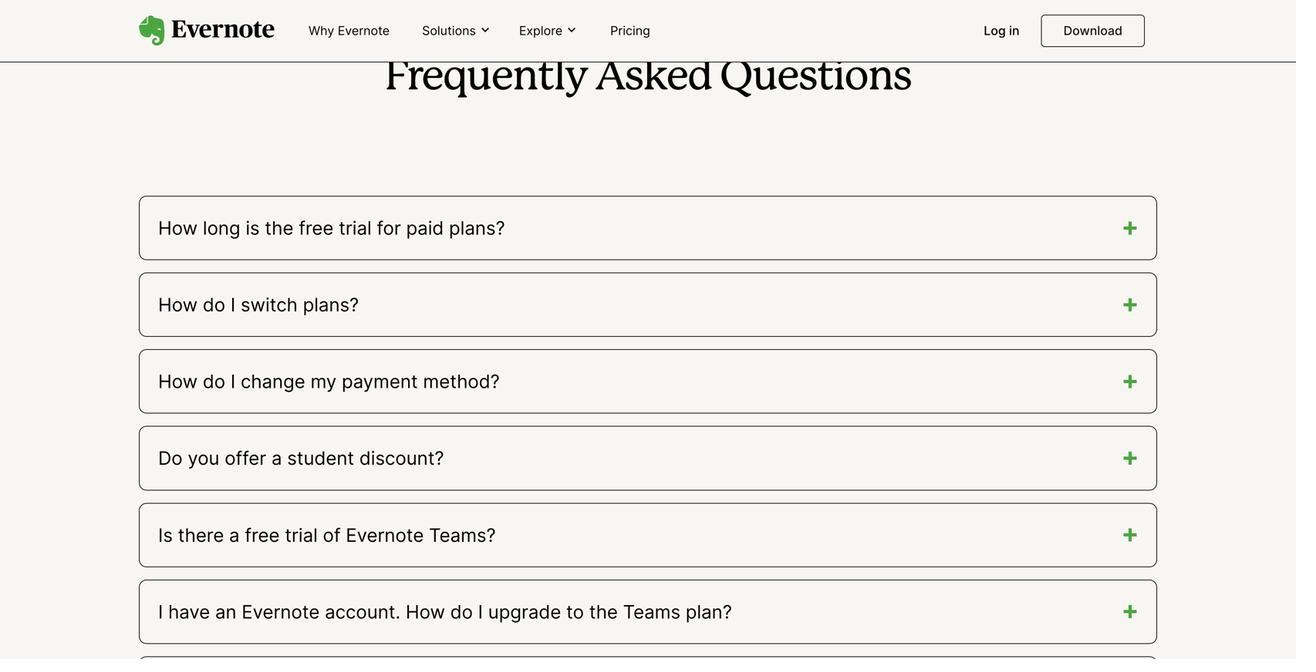 Task type: locate. For each thing, give the bounding box(es) containing it.
offer
[[225, 447, 266, 470]]

evernote right an
[[242, 601, 320, 624]]

evernote logo image
[[139, 16, 275, 46]]

plans?
[[449, 217, 505, 240], [303, 294, 359, 316]]

student
[[287, 447, 354, 470]]

explore button
[[515, 22, 583, 40]]

i left 'have'
[[158, 601, 163, 624]]

free right 'is'
[[299, 217, 334, 240]]

change
[[241, 370, 305, 393]]

1 horizontal spatial the
[[589, 601, 618, 624]]

1 vertical spatial plans?
[[303, 294, 359, 316]]

method?
[[423, 370, 500, 393]]

teams?
[[429, 524, 496, 547]]

0 vertical spatial plans?
[[449, 217, 505, 240]]

in
[[1009, 23, 1020, 38]]

1 vertical spatial free
[[245, 524, 280, 547]]

the
[[265, 217, 294, 240], [589, 601, 618, 624]]

how do i change my payment method?
[[158, 370, 500, 393]]

teams
[[623, 601, 681, 624]]

evernote right of
[[346, 524, 424, 547]]

download
[[1064, 23, 1123, 38]]

do left upgrade at left bottom
[[450, 601, 473, 624]]

trial left of
[[285, 524, 318, 547]]

do left switch
[[203, 294, 225, 316]]

how for how do i switch plans?
[[158, 294, 198, 316]]

evernote right why
[[338, 23, 390, 38]]

questions
[[720, 58, 912, 98]]

0 horizontal spatial the
[[265, 217, 294, 240]]

solutions button
[[418, 22, 496, 40]]

trial left for
[[339, 217, 372, 240]]

switch
[[241, 294, 298, 316]]

do
[[158, 447, 183, 470]]

0 vertical spatial free
[[299, 217, 334, 240]]

0 vertical spatial do
[[203, 294, 225, 316]]

2 vertical spatial do
[[450, 601, 473, 624]]

why
[[309, 23, 334, 38]]

free
[[299, 217, 334, 240], [245, 524, 280, 547]]

1 vertical spatial do
[[203, 370, 225, 393]]

1 horizontal spatial plans?
[[449, 217, 505, 240]]

1 vertical spatial the
[[589, 601, 618, 624]]

do
[[203, 294, 225, 316], [203, 370, 225, 393], [450, 601, 473, 624]]

do left change
[[203, 370, 225, 393]]

to
[[566, 601, 584, 624]]

1 horizontal spatial free
[[299, 217, 334, 240]]

is
[[158, 524, 173, 547]]

the right to on the bottom of the page
[[589, 601, 618, 624]]

0 vertical spatial a
[[272, 447, 282, 470]]

1 vertical spatial trial
[[285, 524, 318, 547]]

0 vertical spatial trial
[[339, 217, 372, 240]]

trial
[[339, 217, 372, 240], [285, 524, 318, 547]]

free right there
[[245, 524, 280, 547]]

i left change
[[231, 370, 235, 393]]

a right offer
[[272, 447, 282, 470]]

0 horizontal spatial a
[[229, 524, 240, 547]]

the right 'is'
[[265, 217, 294, 240]]

1 horizontal spatial a
[[272, 447, 282, 470]]

evernote
[[338, 23, 390, 38], [346, 524, 424, 547], [242, 601, 320, 624]]

a right there
[[229, 524, 240, 547]]

plans? right switch
[[303, 294, 359, 316]]

you
[[188, 447, 219, 470]]

pricing link
[[601, 17, 660, 46]]

for
[[377, 217, 401, 240]]

a
[[272, 447, 282, 470], [229, 524, 240, 547]]

plans? right 'paid'
[[449, 217, 505, 240]]

i
[[231, 294, 235, 316], [231, 370, 235, 393], [158, 601, 163, 624], [478, 601, 483, 624]]

how
[[158, 217, 198, 240], [158, 294, 198, 316], [158, 370, 198, 393], [406, 601, 445, 624]]



Task type: vqa. For each thing, say whether or not it's contained in the screenshot.
Terms inside the Terms of Service , Teams Agreement , and
no



Task type: describe. For each thing, give the bounding box(es) containing it.
0 horizontal spatial free
[[245, 524, 280, 547]]

do for change
[[203, 370, 225, 393]]

solutions
[[422, 23, 476, 38]]

frequently asked questions
[[385, 58, 912, 98]]

how for how long is the free trial for paid plans?
[[158, 217, 198, 240]]

is
[[246, 217, 260, 240]]

do for switch
[[203, 294, 225, 316]]

paid
[[406, 217, 444, 240]]

long
[[203, 217, 240, 240]]

is there a free trial of evernote teams?
[[158, 524, 496, 547]]

2 vertical spatial evernote
[[242, 601, 320, 624]]

1 horizontal spatial trial
[[339, 217, 372, 240]]

plan?
[[686, 601, 732, 624]]

of
[[323, 524, 341, 547]]

discount?
[[359, 447, 444, 470]]

there
[[178, 524, 224, 547]]

0 vertical spatial evernote
[[338, 23, 390, 38]]

have
[[168, 601, 210, 624]]

asked
[[595, 58, 712, 98]]

download link
[[1041, 15, 1145, 47]]

1 vertical spatial evernote
[[346, 524, 424, 547]]

log in link
[[975, 17, 1029, 46]]

0 horizontal spatial trial
[[285, 524, 318, 547]]

my
[[311, 370, 337, 393]]

i left switch
[[231, 294, 235, 316]]

log in
[[984, 23, 1020, 38]]

why evernote
[[309, 23, 390, 38]]

explore
[[519, 23, 563, 38]]

upgrade
[[488, 601, 561, 624]]

an
[[215, 601, 237, 624]]

pricing
[[610, 23, 650, 38]]

log
[[984, 23, 1006, 38]]

0 vertical spatial the
[[265, 217, 294, 240]]

how do i switch plans?
[[158, 294, 359, 316]]

1 vertical spatial a
[[229, 524, 240, 547]]

i left upgrade at left bottom
[[478, 601, 483, 624]]

payment
[[342, 370, 418, 393]]

why evernote link
[[299, 17, 399, 46]]

frequently
[[385, 58, 588, 98]]

how for how do i change my payment method?
[[158, 370, 198, 393]]

i have an evernote account. how do i upgrade to the teams plan?
[[158, 601, 732, 624]]

account.
[[325, 601, 401, 624]]

how long is the free trial for paid plans?
[[158, 217, 505, 240]]

0 horizontal spatial plans?
[[303, 294, 359, 316]]

do you offer a student discount?
[[158, 447, 444, 470]]



